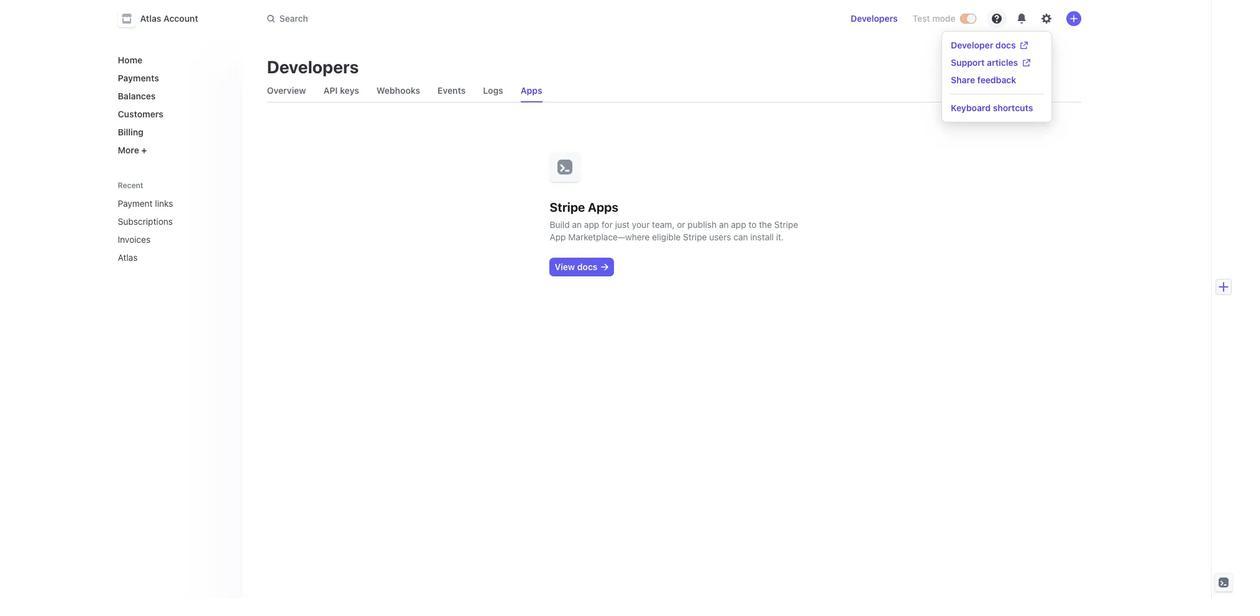 Task type: describe. For each thing, give the bounding box(es) containing it.
billing link
[[113, 122, 232, 142]]

test
[[913, 13, 930, 24]]

developer
[[951, 40, 993, 50]]

2 horizontal spatial stripe
[[774, 219, 798, 230]]

team,
[[652, 219, 675, 230]]

help menu
[[942, 32, 1051, 122]]

subscriptions
[[118, 216, 173, 227]]

invoices
[[118, 234, 150, 245]]

it.
[[776, 232, 784, 242]]

share feedback
[[951, 75, 1016, 85]]

payments
[[118, 73, 159, 83]]

1 horizontal spatial stripe
[[683, 232, 707, 242]]

recent
[[118, 181, 143, 190]]

logs
[[483, 85, 503, 96]]

overview
[[267, 85, 306, 96]]

recent navigation links element
[[105, 175, 242, 268]]

Search search field
[[259, 7, 610, 30]]

for
[[602, 219, 613, 230]]

users
[[709, 232, 731, 242]]

share
[[951, 75, 975, 85]]

1 app from the left
[[584, 219, 599, 230]]

payment
[[118, 198, 153, 209]]

mode
[[932, 13, 956, 24]]

customers
[[118, 109, 163, 119]]

0 vertical spatial stripe
[[550, 200, 585, 214]]

developer docs
[[951, 40, 1016, 50]]

logs link
[[478, 82, 508, 99]]

payment links link
[[113, 193, 215, 214]]

support articles
[[951, 57, 1018, 68]]

eligible
[[652, 232, 681, 242]]

atlas for atlas account
[[140, 13, 161, 24]]

publish
[[688, 219, 717, 230]]

view
[[555, 262, 575, 272]]

webhooks link
[[372, 82, 425, 99]]

api keys
[[323, 85, 359, 96]]

search
[[279, 13, 308, 24]]

developers link
[[846, 9, 903, 29]]

+
[[141, 145, 147, 155]]

the
[[759, 219, 772, 230]]

build
[[550, 219, 570, 230]]

keyboard
[[951, 103, 990, 113]]

or
[[677, 219, 685, 230]]

home link
[[113, 50, 232, 70]]



Task type: vqa. For each thing, say whether or not it's contained in the screenshot.
Overview "link"
yes



Task type: locate. For each thing, give the bounding box(es) containing it.
0 horizontal spatial app
[[584, 219, 599, 230]]

1 vertical spatial apps
[[588, 200, 618, 214]]

0 horizontal spatial developers
[[267, 57, 359, 77]]

1 vertical spatial docs
[[577, 262, 598, 272]]

0 horizontal spatial apps
[[521, 85, 542, 96]]

1 horizontal spatial atlas
[[140, 13, 161, 24]]

more +
[[118, 145, 147, 155]]

help image
[[992, 14, 1001, 24]]

invoices link
[[113, 229, 215, 250]]

feedback
[[977, 75, 1016, 85]]

tab list
[[262, 80, 1081, 103]]

2 an from the left
[[719, 219, 729, 230]]

app left for
[[584, 219, 599, 230]]

2 app from the left
[[731, 219, 746, 230]]

events link
[[433, 82, 471, 99]]

developers left test
[[851, 13, 898, 24]]

developers
[[851, 13, 898, 24], [267, 57, 359, 77]]

keyboard shortcuts
[[951, 103, 1033, 113]]

can
[[734, 232, 748, 242]]

app up can
[[731, 219, 746, 230]]

docs for view docs
[[577, 262, 598, 272]]

an right build
[[572, 219, 582, 230]]

stripe apps build an app for just your team, or publish an app to the stripe app marketplace—where eligible stripe users can install it.
[[550, 200, 798, 242]]

to
[[749, 219, 757, 230]]

developer docs link
[[951, 39, 1028, 52]]

0 vertical spatial developers
[[851, 13, 898, 24]]

app
[[550, 232, 566, 242]]

links
[[155, 198, 173, 209]]

settings image
[[1041, 14, 1051, 24]]

1 vertical spatial atlas
[[118, 252, 138, 263]]

stripe up it.
[[774, 219, 798, 230]]

recent element
[[105, 193, 242, 268]]

api
[[323, 85, 338, 96]]

subscriptions link
[[113, 211, 215, 232]]

atlas inside recent element
[[118, 252, 138, 263]]

atlas left 'account'
[[140, 13, 161, 24]]

an
[[572, 219, 582, 230], [719, 219, 729, 230]]

0 vertical spatial docs
[[995, 40, 1016, 50]]

balances
[[118, 91, 156, 101]]

keys
[[340, 85, 359, 96]]

marketplace—where
[[568, 232, 650, 242]]

1 vertical spatial stripe
[[774, 219, 798, 230]]

test mode
[[913, 13, 956, 24]]

shortcuts
[[993, 103, 1033, 113]]

support articles link
[[951, 57, 1030, 69]]

1 horizontal spatial an
[[719, 219, 729, 230]]

atlas account button
[[118, 10, 211, 27]]

atlas
[[140, 13, 161, 24], [118, 252, 138, 263]]

an up users
[[719, 219, 729, 230]]

app
[[584, 219, 599, 230], [731, 219, 746, 230]]

apps up for
[[588, 200, 618, 214]]

0 horizontal spatial an
[[572, 219, 582, 230]]

view docs link
[[550, 259, 614, 276]]

payment links
[[118, 198, 173, 209]]

events
[[438, 85, 466, 96]]

docs
[[995, 40, 1016, 50], [577, 262, 598, 272]]

articles
[[987, 57, 1018, 68]]

1 horizontal spatial docs
[[995, 40, 1016, 50]]

docs inside view docs link
[[577, 262, 598, 272]]

0 vertical spatial atlas
[[140, 13, 161, 24]]

docs right view
[[577, 262, 598, 272]]

core navigation links element
[[113, 50, 232, 160]]

webhooks
[[376, 85, 420, 96]]

0 horizontal spatial docs
[[577, 262, 598, 272]]

view docs
[[555, 262, 598, 272]]

atlas inside button
[[140, 13, 161, 24]]

overview link
[[262, 82, 311, 99]]

2 vertical spatial stripe
[[683, 232, 707, 242]]

apps link
[[516, 82, 547, 99]]

billing
[[118, 127, 143, 137]]

1 horizontal spatial developers
[[851, 13, 898, 24]]

account
[[163, 13, 198, 24]]

install
[[750, 232, 774, 242]]

apps inside stripe apps build an app for just your team, or publish an app to the stripe app marketplace—where eligible stripe users can install it.
[[588, 200, 618, 214]]

atlas down the invoices
[[118, 252, 138, 263]]

customers link
[[113, 104, 232, 124]]

atlas link
[[113, 247, 215, 268]]

0 vertical spatial apps
[[521, 85, 542, 96]]

1 horizontal spatial apps
[[588, 200, 618, 214]]

atlas for atlas
[[118, 252, 138, 263]]

your
[[632, 219, 650, 230]]

1 an from the left
[[572, 219, 582, 230]]

docs for developer docs
[[995, 40, 1016, 50]]

0 horizontal spatial stripe
[[550, 200, 585, 214]]

docs inside developer docs link
[[995, 40, 1016, 50]]

tab list containing overview
[[262, 80, 1081, 103]]

stripe
[[550, 200, 585, 214], [774, 219, 798, 230], [683, 232, 707, 242]]

apps right logs
[[521, 85, 542, 96]]

apps
[[521, 85, 542, 96], [588, 200, 618, 214]]

1 vertical spatial developers
[[267, 57, 359, 77]]

api keys link
[[318, 82, 364, 99]]

1 horizontal spatial app
[[731, 219, 746, 230]]

0 horizontal spatial atlas
[[118, 252, 138, 263]]

stripe down publish
[[683, 232, 707, 242]]

atlas account
[[140, 13, 198, 24]]

just
[[615, 219, 630, 230]]

Search text field
[[259, 7, 610, 30]]

home
[[118, 55, 142, 65]]

payments link
[[113, 68, 232, 88]]

developers up api
[[267, 57, 359, 77]]

more
[[118, 145, 139, 155]]

stripe up build
[[550, 200, 585, 214]]

balances link
[[113, 86, 232, 106]]

docs up articles
[[995, 40, 1016, 50]]

support
[[951, 57, 984, 68]]



